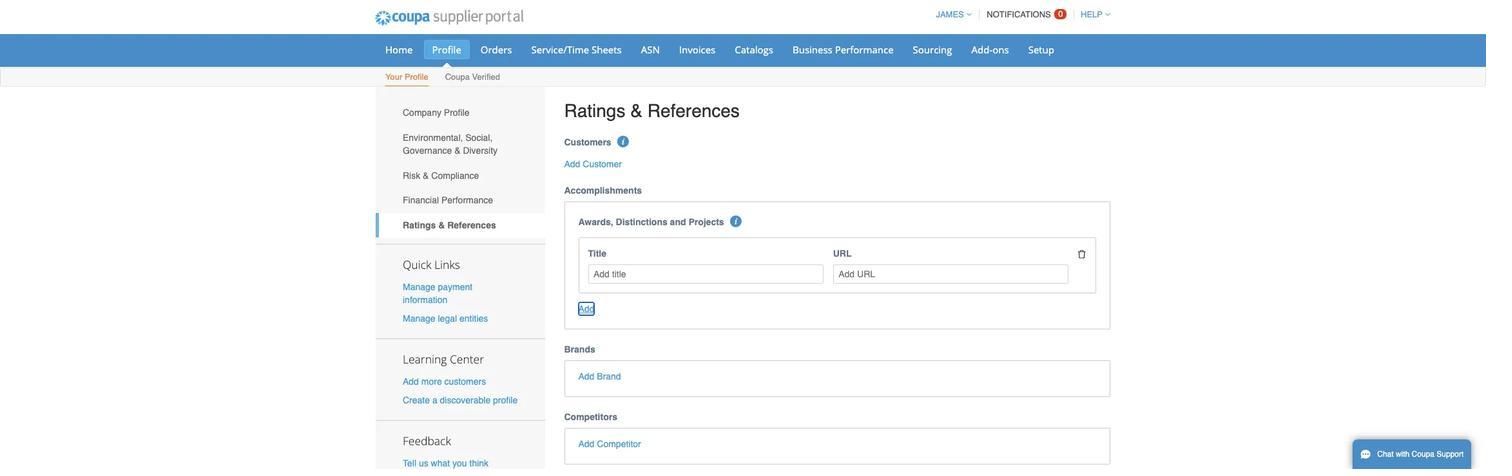 Task type: locate. For each thing, give the bounding box(es) containing it.
&
[[630, 101, 642, 121], [454, 146, 460, 156], [423, 171, 429, 181], [438, 220, 445, 231]]

invoices
[[679, 43, 716, 56]]

coupa supplier portal image
[[366, 2, 532, 34]]

add more customers
[[403, 377, 486, 387]]

learning center
[[403, 352, 484, 367]]

ratings & references down financial performance
[[403, 220, 496, 231]]

manage inside 'manage payment information'
[[403, 282, 435, 292]]

performance inside financial performance link
[[441, 195, 493, 206]]

add for add competitor
[[578, 440, 594, 450]]

0 horizontal spatial references
[[447, 220, 496, 231]]

profile down coupa supplier portal image
[[432, 43, 461, 56]]

more
[[421, 377, 442, 387]]

1 horizontal spatial ratings
[[564, 101, 625, 121]]

business
[[793, 43, 833, 56]]

home link
[[377, 40, 421, 59]]

profile for company profile
[[444, 108, 470, 118]]

help
[[1081, 10, 1103, 19]]

james link
[[930, 10, 972, 19]]

ratings & references down asn link
[[564, 101, 740, 121]]

create
[[403, 396, 430, 406]]

home
[[385, 43, 413, 56]]

create a discoverable profile
[[403, 396, 518, 406]]

add for add
[[578, 304, 594, 315]]

0 horizontal spatial ratings
[[403, 220, 436, 231]]

add up create
[[403, 377, 419, 387]]

additional information image for awards, distinctions and projects
[[730, 216, 742, 227]]

add more customers link
[[403, 377, 486, 387]]

performance inside business performance link
[[835, 43, 894, 56]]

profile
[[432, 43, 461, 56], [405, 72, 428, 82], [444, 108, 470, 118]]

manage up information
[[403, 282, 435, 292]]

references down financial performance link
[[447, 220, 496, 231]]

1 vertical spatial ratings & references
[[403, 220, 496, 231]]

ratings up 'customers'
[[564, 101, 625, 121]]

2 vertical spatial profile
[[444, 108, 470, 118]]

ratings & references inside ratings & references link
[[403, 220, 496, 231]]

performance
[[835, 43, 894, 56], [441, 195, 493, 206]]

1 vertical spatial performance
[[441, 195, 493, 206]]

0 vertical spatial performance
[[835, 43, 894, 56]]

help link
[[1075, 10, 1110, 19]]

service/time sheets
[[531, 43, 622, 56]]

add
[[564, 159, 580, 169], [578, 304, 594, 315], [578, 372, 594, 382], [403, 377, 419, 387], [578, 440, 594, 450]]

2 manage from the top
[[403, 314, 435, 324]]

james
[[936, 10, 964, 19]]

0 horizontal spatial ratings & references
[[403, 220, 496, 231]]

performance up ratings & references link
[[441, 195, 493, 206]]

ratings down financial at the left of the page
[[403, 220, 436, 231]]

manage down information
[[403, 314, 435, 324]]

your profile
[[385, 72, 428, 82]]

1 horizontal spatial coupa
[[1412, 450, 1435, 460]]

coupa left verified
[[445, 72, 470, 82]]

0 horizontal spatial additional information image
[[617, 136, 629, 147]]

references
[[648, 101, 740, 121], [447, 220, 496, 231]]

1 vertical spatial profile
[[405, 72, 428, 82]]

1 vertical spatial references
[[447, 220, 496, 231]]

add competitor
[[578, 440, 641, 450]]

customers
[[564, 137, 611, 147]]

1 horizontal spatial references
[[648, 101, 740, 121]]

profile right "your"
[[405, 72, 428, 82]]

asn link
[[633, 40, 668, 59]]

additional information image right projects
[[730, 216, 742, 227]]

0 vertical spatial profile
[[432, 43, 461, 56]]

risk & compliance
[[403, 171, 479, 181]]

add inside button
[[578, 372, 594, 382]]

environmental, social, governance & diversity
[[403, 133, 498, 156]]

risk
[[403, 171, 420, 181]]

service/time
[[531, 43, 589, 56]]

0 vertical spatial additional information image
[[617, 136, 629, 147]]

1 horizontal spatial additional information image
[[730, 216, 742, 227]]

additional information image up customer
[[617, 136, 629, 147]]

0 horizontal spatial performance
[[441, 195, 493, 206]]

additional information image
[[617, 136, 629, 147], [730, 216, 742, 227]]

learning
[[403, 352, 447, 367]]

add up the brands
[[578, 304, 594, 315]]

add for add customer
[[564, 159, 580, 169]]

& down financial performance
[[438, 220, 445, 231]]

manage payment information
[[403, 282, 473, 305]]

manage
[[403, 282, 435, 292], [403, 314, 435, 324]]

sheets
[[592, 43, 622, 56]]

manage payment information link
[[403, 282, 473, 305]]

accomplishments
[[564, 185, 642, 196]]

navigation
[[930, 2, 1110, 27]]

add left brand
[[578, 372, 594, 382]]

asn
[[641, 43, 660, 56]]

coupa inside button
[[1412, 450, 1435, 460]]

risk & compliance link
[[376, 163, 545, 188]]

brand
[[597, 372, 621, 382]]

1 manage from the top
[[403, 282, 435, 292]]

with
[[1396, 450, 1410, 460]]

& inside environmental, social, governance & diversity
[[454, 146, 460, 156]]

1 horizontal spatial ratings & references
[[564, 101, 740, 121]]

business performance link
[[784, 40, 902, 59]]

chat with coupa support
[[1377, 450, 1464, 460]]

performance right business
[[835, 43, 894, 56]]

1 horizontal spatial performance
[[835, 43, 894, 56]]

support
[[1437, 450, 1464, 460]]

1 vertical spatial coupa
[[1412, 450, 1435, 460]]

add down 'customers'
[[564, 159, 580, 169]]

1 vertical spatial additional information image
[[730, 216, 742, 227]]

feedback
[[403, 434, 451, 449]]

environmental,
[[403, 133, 463, 143]]

and
[[670, 217, 686, 227]]

catalogs link
[[727, 40, 782, 59]]

financial performance link
[[376, 188, 545, 213]]

references down invoices 'link'
[[648, 101, 740, 121]]

manage for manage payment information
[[403, 282, 435, 292]]

what
[[431, 459, 450, 469]]

diversity
[[463, 146, 498, 156]]

add down competitors
[[578, 440, 594, 450]]

payment
[[438, 282, 473, 292]]

references inside ratings & references link
[[447, 220, 496, 231]]

1 vertical spatial ratings
[[403, 220, 436, 231]]

tell us what you think button
[[403, 458, 489, 470]]

add for add brand
[[578, 372, 594, 382]]

your profile link
[[385, 70, 429, 86]]

verified
[[472, 72, 500, 82]]

0 horizontal spatial coupa
[[445, 72, 470, 82]]

1 vertical spatial manage
[[403, 314, 435, 324]]

profile for your profile
[[405, 72, 428, 82]]

add brand
[[578, 372, 621, 382]]

your
[[385, 72, 402, 82]]

0 vertical spatial manage
[[403, 282, 435, 292]]

add competitor button
[[578, 438, 641, 451]]

additional information image for customers
[[617, 136, 629, 147]]

profile up environmental, social, governance & diversity link
[[444, 108, 470, 118]]

coupa
[[445, 72, 470, 82], [1412, 450, 1435, 460]]

& left the diversity
[[454, 146, 460, 156]]

ratings
[[564, 101, 625, 121], [403, 220, 436, 231]]

orders link
[[472, 40, 520, 59]]

coupa right with on the right bottom of page
[[1412, 450, 1435, 460]]



Task type: vqa. For each thing, say whether or not it's contained in the screenshot.
NOTIFICATIONS 0 in the top right of the page
yes



Task type: describe. For each thing, give the bounding box(es) containing it.
profile
[[493, 396, 518, 406]]

manage for manage legal entities
[[403, 314, 435, 324]]

sourcing
[[913, 43, 952, 56]]

financial performance
[[403, 195, 493, 206]]

brands
[[564, 345, 595, 355]]

a
[[432, 396, 437, 406]]

awards,
[[578, 217, 613, 227]]

company profile
[[403, 108, 470, 118]]

tell us what you think
[[403, 459, 489, 469]]

discoverable
[[440, 396, 491, 406]]

URL text field
[[833, 265, 1069, 284]]

tell
[[403, 459, 416, 469]]

navigation containing notifications 0
[[930, 2, 1110, 27]]

customers
[[444, 377, 486, 387]]

setup link
[[1020, 40, 1063, 59]]

information
[[403, 295, 447, 305]]

links
[[434, 257, 460, 272]]

title
[[588, 249, 606, 259]]

notifications
[[987, 10, 1051, 19]]

company
[[403, 108, 441, 118]]

add for add more customers
[[403, 377, 419, 387]]

0
[[1058, 9, 1063, 19]]

add-
[[972, 43, 993, 56]]

sourcing link
[[905, 40, 961, 59]]

0 vertical spatial references
[[648, 101, 740, 121]]

profile link
[[424, 40, 470, 59]]

0 vertical spatial ratings & references
[[564, 101, 740, 121]]

quick links
[[403, 257, 460, 272]]

notifications 0
[[987, 9, 1063, 19]]

projects
[[689, 217, 724, 227]]

orders
[[481, 43, 512, 56]]

performance for financial performance
[[441, 195, 493, 206]]

ratings & references link
[[376, 213, 545, 238]]

customer
[[583, 159, 622, 169]]

compliance
[[431, 171, 479, 181]]

add brand button
[[578, 371, 621, 384]]

business performance
[[793, 43, 894, 56]]

governance
[[403, 146, 452, 156]]

add button
[[578, 303, 594, 316]]

entities
[[459, 314, 488, 324]]

manage legal entities link
[[403, 314, 488, 324]]

financial
[[403, 195, 439, 206]]

you
[[452, 459, 467, 469]]

performance for business performance
[[835, 43, 894, 56]]

legal
[[438, 314, 457, 324]]

service/time sheets link
[[523, 40, 630, 59]]

url
[[833, 249, 852, 259]]

environmental, social, governance & diversity link
[[376, 125, 545, 163]]

think
[[470, 459, 489, 469]]

center
[[450, 352, 484, 367]]

distinctions
[[616, 217, 668, 227]]

competitor
[[597, 440, 641, 450]]

0 vertical spatial ratings
[[564, 101, 625, 121]]

social,
[[465, 133, 493, 143]]

quick
[[403, 257, 431, 272]]

add customer button
[[564, 158, 622, 171]]

competitors
[[564, 413, 617, 423]]

create a discoverable profile link
[[403, 396, 518, 406]]

& right risk
[[423, 171, 429, 181]]

invoices link
[[671, 40, 724, 59]]

0 vertical spatial coupa
[[445, 72, 470, 82]]

add-ons link
[[963, 40, 1017, 59]]

manage legal entities
[[403, 314, 488, 324]]

setup
[[1028, 43, 1054, 56]]

coupa verified link
[[444, 70, 501, 86]]

chat with coupa support button
[[1353, 440, 1472, 470]]

us
[[419, 459, 428, 469]]

add-ons
[[972, 43, 1009, 56]]

ons
[[993, 43, 1009, 56]]

company profile link
[[376, 101, 545, 125]]

add customer
[[564, 159, 622, 169]]

& down asn
[[630, 101, 642, 121]]

coupa verified
[[445, 72, 500, 82]]

Title text field
[[588, 265, 823, 284]]

catalogs
[[735, 43, 773, 56]]



